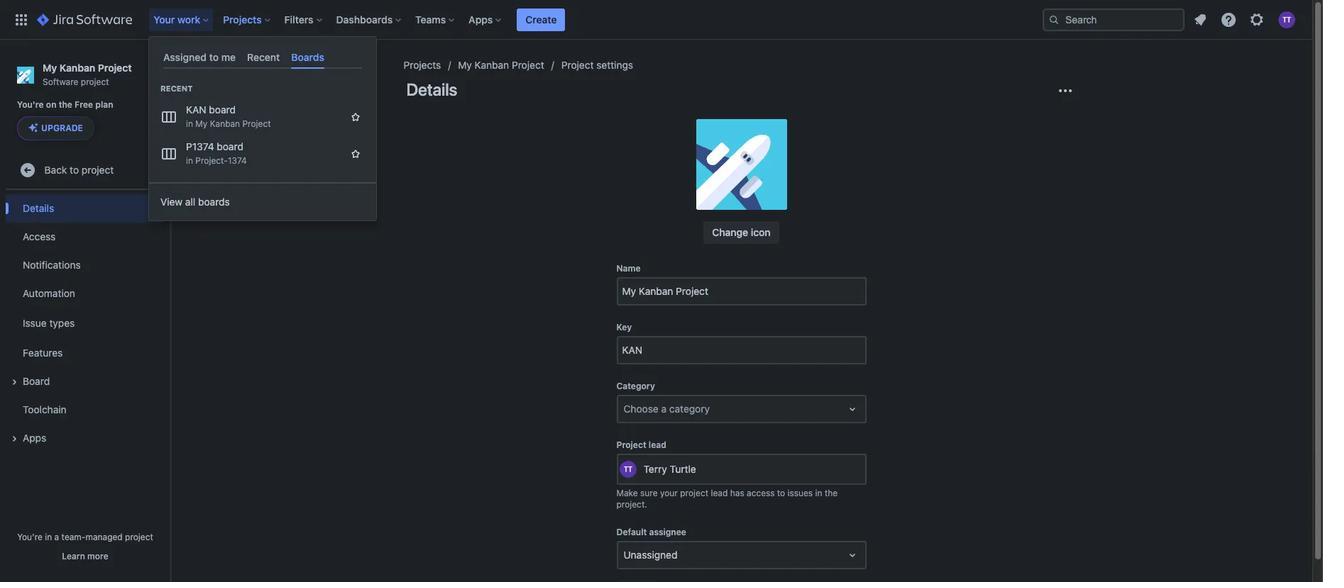 Task type: locate. For each thing, give the bounding box(es) containing it.
board right 'kan'
[[209, 104, 236, 116]]

in
[[186, 119, 193, 129], [186, 156, 193, 166], [815, 488, 822, 499], [45, 532, 52, 543]]

0 horizontal spatial the
[[59, 100, 72, 110]]

project up plan
[[98, 62, 132, 74]]

1374
[[228, 156, 247, 166]]

2 vertical spatial to
[[777, 488, 785, 499]]

to for me
[[209, 51, 219, 63]]

0 horizontal spatial kanban
[[59, 62, 95, 74]]

notifications
[[23, 259, 81, 271]]

2 expand image from the top
[[6, 431, 23, 448]]

a right choose
[[661, 403, 667, 415]]

1 horizontal spatial my
[[195, 119, 208, 129]]

1 horizontal spatial kanban
[[210, 119, 240, 129]]

on
[[46, 100, 56, 110]]

project avatar image
[[696, 119, 787, 210]]

the right on
[[59, 100, 72, 110]]

assignee
[[649, 527, 686, 538]]

automation link
[[6, 280, 165, 308]]

details down projects link
[[406, 80, 457, 99]]

you're left on
[[17, 100, 44, 110]]

assigned to me
[[163, 51, 236, 63]]

banner containing your work
[[0, 0, 1313, 40]]

1 vertical spatial projects
[[404, 59, 441, 71]]

apps
[[469, 13, 493, 25], [23, 432, 46, 444]]

issue types link
[[6, 308, 165, 340]]

more image
[[1057, 82, 1074, 99]]

board inside p1374 board in project-1374
[[217, 141, 243, 153]]

team-
[[61, 532, 86, 543]]

upgrade
[[41, 123, 83, 134]]

apps button
[[6, 425, 165, 453]]

0 vertical spatial board
[[209, 104, 236, 116]]

apps down toolchain
[[23, 432, 46, 444]]

0 vertical spatial expand image
[[6, 374, 23, 391]]

project down primary element
[[512, 59, 544, 71]]

recent inside tab list
[[247, 51, 280, 63]]

p1374 board in project-1374
[[186, 141, 247, 166]]

banner
[[0, 0, 1313, 40]]

group
[[6, 191, 165, 457]]

terry
[[644, 464, 667, 476]]

change
[[712, 226, 748, 239]]

group containing details
[[6, 191, 165, 457]]

a left team-
[[54, 532, 59, 543]]

board inside kan board in my kanban project
[[209, 104, 236, 116]]

turtle
[[670, 464, 696, 476]]

teams button
[[411, 8, 460, 31]]

you're for you're on the free plan
[[17, 100, 44, 110]]

expand image for apps
[[6, 431, 23, 448]]

expand image inside apps button
[[6, 431, 23, 448]]

sure
[[640, 488, 658, 499]]

1 horizontal spatial to
[[209, 51, 219, 63]]

you're for you're in a team-managed project
[[17, 532, 43, 543]]

project
[[512, 59, 544, 71], [561, 59, 594, 71], [98, 62, 132, 74], [242, 119, 271, 129], [617, 440, 647, 451]]

0 horizontal spatial a
[[54, 532, 59, 543]]

project left settings at the top
[[561, 59, 594, 71]]

1 vertical spatial details
[[23, 202, 54, 214]]

appswitcher icon image
[[13, 11, 30, 28]]

projects down "teams" on the top left of page
[[404, 59, 441, 71]]

kanban inside my kanban project software project
[[59, 62, 95, 74]]

to for project
[[70, 164, 79, 176]]

0 horizontal spatial to
[[70, 164, 79, 176]]

kanban
[[475, 59, 509, 71], [59, 62, 95, 74], [210, 119, 240, 129]]

category
[[617, 381, 655, 392]]

my
[[458, 59, 472, 71], [43, 62, 57, 74], [195, 119, 208, 129]]

projects for projects popup button
[[223, 13, 262, 25]]

0 horizontal spatial projects
[[223, 13, 262, 25]]

me
[[221, 51, 236, 63]]

the
[[59, 100, 72, 110], [825, 488, 838, 499]]

to right back
[[70, 164, 79, 176]]

back
[[44, 164, 67, 176]]

0 horizontal spatial my
[[43, 62, 57, 74]]

search image
[[1049, 14, 1060, 25]]

2 horizontal spatial my
[[458, 59, 472, 71]]

0 vertical spatial apps
[[469, 13, 493, 25]]

you're
[[17, 100, 44, 110], [17, 532, 43, 543]]

1 vertical spatial you're
[[17, 532, 43, 543]]

open image
[[844, 547, 861, 564]]

recent
[[247, 51, 280, 63], [160, 84, 193, 93]]

kanban up software
[[59, 62, 95, 74]]

expand image down toolchain
[[6, 431, 23, 448]]

primary element
[[9, 0, 1043, 39]]

apps inside button
[[23, 432, 46, 444]]

details
[[406, 80, 457, 99], [23, 202, 54, 214]]

expand image for board
[[6, 374, 23, 391]]

1 vertical spatial lead
[[711, 488, 728, 499]]

1 horizontal spatial apps
[[469, 13, 493, 25]]

kanban inside my kanban project link
[[475, 59, 509, 71]]

apps right teams popup button
[[469, 13, 493, 25]]

recent up 'kan'
[[160, 84, 193, 93]]

projects inside popup button
[[223, 13, 262, 25]]

project up details link
[[82, 164, 114, 176]]

my up software
[[43, 62, 57, 74]]

1 horizontal spatial projects
[[404, 59, 441, 71]]

filters button
[[280, 8, 328, 31]]

details link
[[6, 195, 165, 223]]

your
[[660, 488, 678, 499]]

1 vertical spatial apps
[[23, 432, 46, 444]]

default
[[617, 527, 647, 538]]

my kanban project software project
[[43, 62, 132, 87]]

to left me
[[209, 51, 219, 63]]

project up 'terry turtle' icon
[[617, 440, 647, 451]]

Name field
[[618, 279, 865, 305]]

1 vertical spatial expand image
[[6, 431, 23, 448]]

0 vertical spatial to
[[209, 51, 219, 63]]

projects
[[223, 13, 262, 25], [404, 59, 441, 71]]

to
[[209, 51, 219, 63], [70, 164, 79, 176], [777, 488, 785, 499]]

the right issues
[[825, 488, 838, 499]]

2 you're from the top
[[17, 532, 43, 543]]

jira software image
[[37, 11, 132, 28], [37, 11, 132, 28]]

1 horizontal spatial recent
[[247, 51, 280, 63]]

0 horizontal spatial apps
[[23, 432, 46, 444]]

apps inside dropdown button
[[469, 13, 493, 25]]

dashboards button
[[332, 8, 407, 31]]

to left issues
[[777, 488, 785, 499]]

to inside tab list
[[209, 51, 219, 63]]

my down 'kan'
[[195, 119, 208, 129]]

automation
[[23, 287, 75, 300]]

in left team-
[[45, 532, 52, 543]]

key
[[617, 322, 632, 333]]

choose
[[624, 403, 659, 415]]

project inside back to project link
[[82, 164, 114, 176]]

1 horizontal spatial the
[[825, 488, 838, 499]]

kanban up p1374 board in project-1374 at the left top of the page
[[210, 119, 240, 129]]

details up access
[[23, 202, 54, 214]]

1 vertical spatial the
[[825, 488, 838, 499]]

in down 'kan'
[[186, 119, 193, 129]]

in inside p1374 board in project-1374
[[186, 156, 193, 166]]

Default assignee text field
[[624, 549, 626, 563]]

lead left the has at right
[[711, 488, 728, 499]]

kanban down apps dropdown button
[[475, 59, 509, 71]]

project settings
[[561, 59, 633, 71]]

project up plan
[[81, 77, 109, 87]]

projects up me
[[223, 13, 262, 25]]

expand image
[[6, 374, 23, 391], [6, 431, 23, 448]]

2 horizontal spatial kanban
[[475, 59, 509, 71]]

0 horizontal spatial lead
[[649, 440, 667, 451]]

in down p1374
[[186, 156, 193, 166]]

recent right me
[[247, 51, 280, 63]]

issue types
[[23, 317, 75, 329]]

board
[[209, 104, 236, 116], [217, 141, 243, 153]]

in inside kan board in my kanban project
[[186, 119, 193, 129]]

my inside kan board in my kanban project
[[195, 119, 208, 129]]

my right projects link
[[458, 59, 472, 71]]

1 horizontal spatial a
[[661, 403, 667, 415]]

1 you're from the top
[[17, 100, 44, 110]]

choose a category
[[624, 403, 710, 415]]

in right issues
[[815, 488, 822, 499]]

lead
[[649, 440, 667, 451], [711, 488, 728, 499]]

assigned
[[163, 51, 207, 63]]

you're left team-
[[17, 532, 43, 543]]

terry turtle image
[[619, 461, 636, 478]]

tab list
[[158, 45, 368, 69]]

tab list containing assigned to me
[[158, 45, 368, 69]]

expand image up toolchain
[[6, 374, 23, 391]]

open image
[[844, 401, 861, 418]]

expand image inside board button
[[6, 374, 23, 391]]

1 horizontal spatial details
[[406, 80, 457, 99]]

my inside my kanban project software project
[[43, 62, 57, 74]]

kanban inside kan board in my kanban project
[[210, 119, 240, 129]]

my kanban project link
[[458, 57, 544, 74]]

1 vertical spatial recent
[[160, 84, 193, 93]]

filters
[[284, 13, 314, 25]]

project right your
[[680, 488, 709, 499]]

1 vertical spatial a
[[54, 532, 59, 543]]

project up 1374
[[242, 119, 271, 129]]

0 vertical spatial you're
[[17, 100, 44, 110]]

kan board in my kanban project
[[186, 104, 271, 129]]

project
[[81, 77, 109, 87], [82, 164, 114, 176], [680, 488, 709, 499], [125, 532, 153, 543]]

you're in a team-managed project
[[17, 532, 153, 543]]

1 vertical spatial to
[[70, 164, 79, 176]]

a
[[661, 403, 667, 415], [54, 532, 59, 543]]

toolchain link
[[6, 396, 165, 425]]

0 horizontal spatial details
[[23, 202, 54, 214]]

your
[[154, 13, 175, 25]]

1 horizontal spatial lead
[[711, 488, 728, 499]]

1 vertical spatial board
[[217, 141, 243, 153]]

0 vertical spatial recent
[[247, 51, 280, 63]]

in inside make sure your project lead has access to issues in the project.
[[815, 488, 822, 499]]

2 horizontal spatial to
[[777, 488, 785, 499]]

lead up terry
[[649, 440, 667, 451]]

board up 1374
[[217, 141, 243, 153]]

project inside make sure your project lead has access to issues in the project.
[[680, 488, 709, 499]]

change icon button
[[704, 222, 779, 244]]

project inside kan board in my kanban project
[[242, 119, 271, 129]]

0 vertical spatial a
[[661, 403, 667, 415]]

1 expand image from the top
[[6, 374, 23, 391]]

your work
[[154, 13, 200, 25]]

back to project link
[[6, 156, 165, 185]]

projects for projects link
[[404, 59, 441, 71]]

0 vertical spatial projects
[[223, 13, 262, 25]]



Task type: vqa. For each thing, say whether or not it's contained in the screenshot.
the topmost Labels
no



Task type: describe. For each thing, give the bounding box(es) containing it.
all
[[185, 196, 195, 208]]

back to project
[[44, 164, 114, 176]]

lead inside make sure your project lead has access to issues in the project.
[[711, 488, 728, 499]]

notifications link
[[6, 252, 165, 280]]

star kan board image
[[350, 112, 361, 123]]

my for my kanban project
[[458, 59, 472, 71]]

boards
[[291, 51, 324, 63]]

access
[[23, 231, 56, 243]]

the inside make sure your project lead has access to issues in the project.
[[825, 488, 838, 499]]

teams
[[415, 13, 446, 25]]

project lead
[[617, 440, 667, 451]]

kan
[[186, 104, 206, 116]]

my kanban project
[[458, 59, 544, 71]]

project inside my kanban project software project
[[98, 62, 132, 74]]

unassigned
[[624, 549, 678, 562]]

features
[[23, 347, 63, 359]]

board for p1374 board
[[217, 141, 243, 153]]

has
[[730, 488, 745, 499]]

work
[[177, 13, 200, 25]]

icon
[[751, 226, 771, 239]]

your work button
[[149, 8, 215, 31]]

Search field
[[1043, 8, 1185, 31]]

toolchain
[[23, 404, 67, 416]]

Key field
[[618, 338, 865, 363]]

0 vertical spatial details
[[406, 80, 457, 99]]

projects link
[[404, 57, 441, 74]]

access link
[[6, 223, 165, 252]]

view all boards
[[160, 196, 230, 208]]

settings image
[[1249, 11, 1266, 28]]

learn
[[62, 552, 85, 562]]

make sure your project lead has access to issues in the project.
[[617, 488, 838, 510]]

project settings link
[[561, 57, 633, 74]]

name
[[617, 263, 641, 274]]

project inside my kanban project software project
[[81, 77, 109, 87]]

plan
[[95, 100, 113, 110]]

settings
[[597, 59, 633, 71]]

kanban for my kanban project
[[475, 59, 509, 71]]

notifications image
[[1192, 11, 1209, 28]]

change icon
[[712, 226, 771, 239]]

apps button
[[464, 8, 507, 31]]

p1374
[[186, 141, 214, 153]]

dashboards
[[336, 13, 393, 25]]

board
[[23, 376, 50, 388]]

projects button
[[219, 8, 276, 31]]

issue
[[23, 317, 47, 329]]

learn more button
[[62, 552, 108, 563]]

board button
[[6, 368, 165, 396]]

Category text field
[[624, 403, 626, 417]]

software
[[43, 77, 78, 87]]

project right managed on the left
[[125, 532, 153, 543]]

issues
[[788, 488, 813, 499]]

upgrade button
[[18, 117, 94, 140]]

0 vertical spatial lead
[[649, 440, 667, 451]]

board for kan board
[[209, 104, 236, 116]]

view all boards link
[[149, 188, 376, 217]]

0 vertical spatial the
[[59, 100, 72, 110]]

category
[[669, 403, 710, 415]]

view
[[160, 196, 183, 208]]

create button
[[517, 8, 565, 31]]

more
[[87, 552, 108, 562]]

create
[[526, 13, 557, 25]]

default assignee
[[617, 527, 686, 538]]

make
[[617, 488, 638, 499]]

your profile and settings image
[[1279, 11, 1296, 28]]

boards
[[198, 196, 230, 208]]

my for my kanban project software project
[[43, 62, 57, 74]]

help image
[[1220, 11, 1237, 28]]

kanban for my kanban project software project
[[59, 62, 95, 74]]

details inside group
[[23, 202, 54, 214]]

managed
[[86, 532, 123, 543]]

access
[[747, 488, 775, 499]]

terry turtle
[[644, 464, 696, 476]]

project.
[[617, 500, 647, 510]]

you're on the free plan
[[17, 100, 113, 110]]

types
[[49, 317, 75, 329]]

to inside make sure your project lead has access to issues in the project.
[[777, 488, 785, 499]]

features link
[[6, 340, 165, 368]]

star p1374 board image
[[350, 149, 361, 160]]

learn more
[[62, 552, 108, 562]]

free
[[75, 100, 93, 110]]

0 horizontal spatial recent
[[160, 84, 193, 93]]

project-
[[195, 156, 228, 166]]



